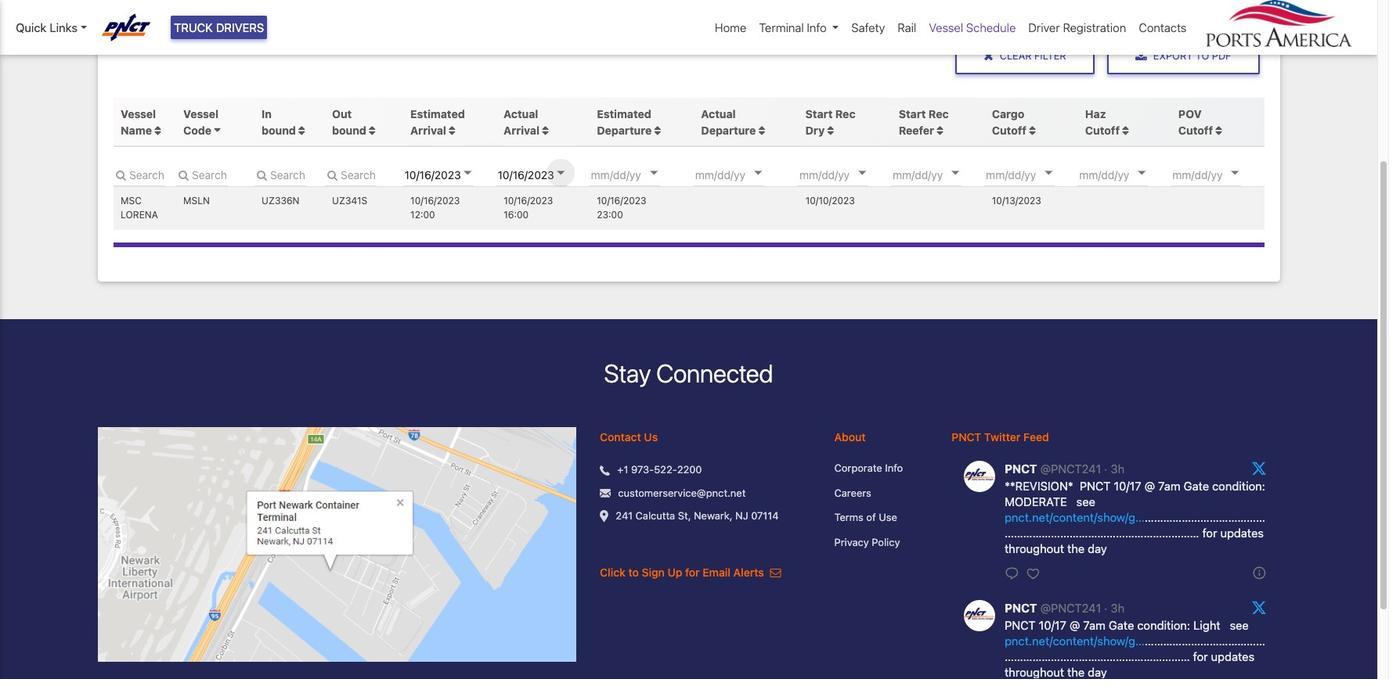 Task type: locate. For each thing, give the bounding box(es) containing it.
arrival inside "estimated arrival"
[[411, 124, 446, 137]]

2 open calendar image from the left
[[557, 171, 565, 175]]

1 rec from the left
[[836, 107, 856, 120]]

vessel schedule
[[929, 20, 1016, 34]]

stay
[[604, 359, 651, 389]]

0 horizontal spatial estimated
[[411, 107, 465, 120]]

msln
[[183, 195, 210, 207]]

3 open calendar image from the left
[[650, 171, 658, 175]]

None field
[[113, 163, 165, 186], [176, 163, 228, 186], [254, 163, 306, 186], [325, 163, 376, 186], [113, 163, 165, 186], [176, 163, 228, 186], [254, 163, 306, 186], [325, 163, 376, 186]]

mm/dd/yy field down reefer
[[892, 163, 986, 186]]

contact us
[[600, 431, 658, 445]]

actual inside actual departure
[[701, 107, 736, 120]]

start inside start rec dry
[[806, 107, 833, 120]]

1 horizontal spatial actual
[[701, 107, 736, 120]]

info right terminal
[[807, 20, 827, 34]]

open calendar image for sixth mm/dd/yy field from right
[[754, 171, 762, 175]]

522-
[[654, 464, 677, 477]]

filter
[[1035, 50, 1067, 62]]

2 actual from the left
[[701, 107, 736, 120]]

9 open calendar image from the left
[[1232, 171, 1240, 175]]

0 horizontal spatial vessel
[[121, 107, 156, 120]]

in
[[262, 107, 272, 120]]

3 mm/dd/yy field from the left
[[590, 163, 684, 186]]

clear filter button
[[956, 37, 1095, 74]]

1 vertical spatial info
[[885, 463, 903, 475]]

vessel right rail
[[929, 20, 964, 34]]

0 horizontal spatial departure
[[597, 124, 652, 137]]

mm/dd/yy field down actual departure
[[694, 163, 788, 186]]

estimated for departure
[[597, 107, 652, 120]]

actual inside actual arrival
[[504, 107, 538, 120]]

corporate info link
[[835, 462, 929, 477]]

haz cutoff
[[1086, 107, 1120, 137]]

mm/dd/yy field
[[403, 163, 497, 186], [496, 163, 590, 186], [590, 163, 684, 186], [694, 163, 788, 186], [798, 163, 892, 186], [892, 163, 986, 186], [985, 163, 1079, 186], [1078, 163, 1172, 186], [1171, 163, 1265, 186]]

cutoff down pov
[[1179, 124, 1214, 137]]

info up careers "link"
[[885, 463, 903, 475]]

1 actual from the left
[[504, 107, 538, 120]]

10/16/2023 up 16:00
[[504, 195, 553, 207]]

dry
[[806, 124, 825, 137]]

vessel up name
[[121, 107, 156, 120]]

open calendar image for 2nd mm/dd/yy field from the right
[[1139, 171, 1146, 175]]

estimated inside estimated departure
[[597, 107, 652, 120]]

st,
[[678, 510, 691, 523]]

cargo cutoff
[[992, 107, 1027, 137]]

rec inside start rec reefer
[[929, 107, 949, 120]]

truck
[[174, 20, 213, 34]]

open calendar image for 7th mm/dd/yy field from left
[[1045, 171, 1053, 175]]

6 mm/dd/yy field from the left
[[892, 163, 986, 186]]

0 horizontal spatial rec
[[836, 107, 856, 120]]

name
[[121, 124, 152, 137]]

2 10/16/2023 from the left
[[504, 195, 553, 207]]

0 vertical spatial info
[[807, 20, 827, 34]]

3 cutoff from the left
[[1179, 124, 1214, 137]]

2 horizontal spatial cutoff
[[1179, 124, 1214, 137]]

+1 973-522-2200 link
[[618, 463, 702, 479]]

1 10/16/2023 from the left
[[411, 195, 460, 207]]

about
[[835, 431, 866, 445]]

nj
[[736, 510, 749, 523]]

2 bound from the left
[[332, 124, 366, 137]]

arrival for estimated arrival
[[411, 124, 446, 137]]

0 horizontal spatial actual
[[504, 107, 538, 120]]

rec
[[836, 107, 856, 120], [929, 107, 949, 120]]

241 calcutta st, newark, nj 07114
[[616, 510, 779, 523]]

vessel inside vessel schedule link
[[929, 20, 964, 34]]

10/16/2023
[[411, 195, 460, 207], [504, 195, 553, 207], [597, 195, 647, 207]]

10/16/2023 for 12:00
[[411, 195, 460, 207]]

corporate info
[[835, 463, 903, 475]]

terminal info link
[[753, 12, 846, 43]]

2 departure from the left
[[701, 124, 756, 137]]

alerts
[[734, 567, 764, 580]]

1 horizontal spatial info
[[885, 463, 903, 475]]

cutoff for pov
[[1179, 124, 1214, 137]]

1 bound from the left
[[262, 124, 296, 137]]

0 horizontal spatial start
[[806, 107, 833, 120]]

10/10/2023
[[806, 195, 855, 207]]

open calendar image for fourth mm/dd/yy field from right
[[952, 171, 960, 175]]

5 open calendar image from the left
[[859, 171, 867, 175]]

mm/dd/yy field up 10/16/2023 12:00
[[403, 163, 497, 186]]

estimated
[[411, 107, 465, 120], [597, 107, 652, 120]]

vessel name
[[121, 107, 156, 137]]

departure
[[597, 124, 652, 137], [701, 124, 756, 137]]

privacy policy
[[835, 537, 900, 549]]

bound
[[262, 124, 296, 137], [332, 124, 366, 137]]

estimated for arrival
[[411, 107, 465, 120]]

+1 973-522-2200
[[618, 464, 702, 477]]

truck drivers link
[[171, 16, 267, 40]]

mm/dd/yy field up "10/13/2023"
[[985, 163, 1079, 186]]

connected
[[657, 359, 774, 389]]

12:00
[[411, 210, 435, 221]]

pdf
[[1213, 50, 1232, 62]]

envelope o image
[[770, 568, 781, 579]]

241 calcutta st, newark, nj 07114 link
[[616, 510, 779, 525]]

out
[[332, 107, 352, 120]]

5 mm/dd/yy field from the left
[[798, 163, 892, 186]]

1 horizontal spatial estimated
[[597, 107, 652, 120]]

mm/dd/yy field down haz cutoff
[[1078, 163, 1172, 186]]

vessel
[[929, 20, 964, 34], [121, 107, 156, 120], [183, 107, 219, 120]]

code
[[183, 124, 212, 137]]

export to pdf link
[[1108, 37, 1260, 74]]

vessel up the code
[[183, 107, 219, 120]]

1 horizontal spatial cutoff
[[1086, 124, 1120, 137]]

to
[[1196, 50, 1210, 62]]

to
[[629, 567, 639, 580]]

1 cutoff from the left
[[992, 124, 1027, 137]]

start for reefer
[[899, 107, 926, 120]]

16:00
[[504, 210, 529, 221]]

0 horizontal spatial arrival
[[411, 124, 446, 137]]

msc lorena
[[121, 195, 158, 221]]

mm/dd/yy field up 10/16/2023 16:00
[[496, 163, 590, 186]]

1 horizontal spatial arrival
[[504, 124, 540, 137]]

7 mm/dd/yy field from the left
[[985, 163, 1079, 186]]

10/16/2023 up 12:00 at the left of the page
[[411, 195, 460, 207]]

23:00
[[597, 210, 623, 221]]

2 horizontal spatial 10/16/2023
[[597, 195, 647, 207]]

2 estimated from the left
[[597, 107, 652, 120]]

privacy policy link
[[835, 536, 929, 551]]

0 horizontal spatial 10/16/2023
[[411, 195, 460, 207]]

8 open calendar image from the left
[[1139, 171, 1146, 175]]

driver registration
[[1029, 20, 1127, 34]]

click to sign up for email alerts link
[[600, 567, 781, 580]]

1 horizontal spatial 10/16/2023
[[504, 195, 553, 207]]

start inside start rec reefer
[[899, 107, 926, 120]]

2 arrival from the left
[[504, 124, 540, 137]]

open calendar image
[[464, 171, 471, 175], [557, 171, 565, 175], [650, 171, 658, 175], [754, 171, 762, 175], [859, 171, 867, 175], [952, 171, 960, 175], [1045, 171, 1053, 175], [1139, 171, 1146, 175], [1232, 171, 1240, 175]]

1 arrival from the left
[[411, 124, 446, 137]]

bound down the in
[[262, 124, 296, 137]]

open calendar image for 1st mm/dd/yy field
[[464, 171, 471, 175]]

bound inside out bound
[[332, 124, 366, 137]]

1 open calendar image from the left
[[464, 171, 471, 175]]

start rec reefer
[[899, 107, 949, 137]]

bound down out
[[332, 124, 366, 137]]

newark,
[[694, 510, 733, 523]]

privacy
[[835, 537, 869, 549]]

3 10/16/2023 from the left
[[597, 195, 647, 207]]

safety link
[[846, 12, 892, 43]]

1 horizontal spatial bound
[[332, 124, 366, 137]]

6 open calendar image from the left
[[952, 171, 960, 175]]

1 horizontal spatial rec
[[929, 107, 949, 120]]

drivers
[[216, 20, 264, 34]]

info for terminal info
[[807, 20, 827, 34]]

0 horizontal spatial info
[[807, 20, 827, 34]]

start up 'dry' at the right of the page
[[806, 107, 833, 120]]

departure for actual
[[701, 124, 756, 137]]

of
[[867, 512, 876, 524]]

10/16/2023 16:00
[[504, 195, 553, 221]]

2 mm/dd/yy field from the left
[[496, 163, 590, 186]]

bound inside in bound
[[262, 124, 296, 137]]

start
[[806, 107, 833, 120], [899, 107, 926, 120]]

mm/dd/yy field up 10/10/2023
[[798, 163, 892, 186]]

1 horizontal spatial start
[[899, 107, 926, 120]]

rec inside start rec dry
[[836, 107, 856, 120]]

cargo
[[992, 107, 1025, 120]]

customerservice@pnct.net
[[618, 487, 746, 500]]

2 start from the left
[[899, 107, 926, 120]]

quick
[[16, 20, 47, 34]]

open calendar image for seventh mm/dd/yy field from right
[[650, 171, 658, 175]]

0 horizontal spatial cutoff
[[992, 124, 1027, 137]]

2 horizontal spatial vessel
[[929, 20, 964, 34]]

for
[[685, 567, 700, 580]]

departure for estimated
[[597, 124, 652, 137]]

07114
[[751, 510, 779, 523]]

clear
[[1000, 50, 1032, 62]]

1 start from the left
[[806, 107, 833, 120]]

out bound
[[332, 107, 369, 137]]

10/16/2023 up the 23:00 at the left top
[[597, 195, 647, 207]]

terminal info
[[759, 20, 827, 34]]

2 rec from the left
[[929, 107, 949, 120]]

1 horizontal spatial vessel
[[183, 107, 219, 120]]

cutoff down cargo
[[992, 124, 1027, 137]]

start up reefer
[[899, 107, 926, 120]]

mm/dd/yy field up 10/16/2023 23:00
[[590, 163, 684, 186]]

email
[[703, 567, 731, 580]]

0 horizontal spatial bound
[[262, 124, 296, 137]]

cutoff down haz
[[1086, 124, 1120, 137]]

mm/dd/yy field down pov cutoff in the right of the page
[[1171, 163, 1265, 186]]

1 estimated from the left
[[411, 107, 465, 120]]

4 open calendar image from the left
[[754, 171, 762, 175]]

cutoff
[[992, 124, 1027, 137], [1086, 124, 1120, 137], [1179, 124, 1214, 137]]

1 departure from the left
[[597, 124, 652, 137]]

estimated departure
[[597, 107, 652, 137]]

estimated arrival
[[411, 107, 465, 137]]

2 cutoff from the left
[[1086, 124, 1120, 137]]

1 horizontal spatial departure
[[701, 124, 756, 137]]

7 open calendar image from the left
[[1045, 171, 1053, 175]]



Task type: vqa. For each thing, say whether or not it's contained in the screenshot.
Rec inside Start Rec Dry
yes



Task type: describe. For each thing, give the bounding box(es) containing it.
careers link
[[835, 486, 929, 502]]

links
[[50, 20, 77, 34]]

1 mm/dd/yy field from the left
[[403, 163, 497, 186]]

lorena
[[121, 210, 158, 221]]

arrival for actual arrival
[[504, 124, 540, 137]]

up
[[668, 567, 683, 580]]

10/16/2023 for 16:00
[[504, 195, 553, 207]]

open calendar image for second mm/dd/yy field
[[557, 171, 565, 175]]

rec for start rec dry
[[836, 107, 856, 120]]

download image
[[1136, 50, 1148, 62]]

pnct twitter feed
[[952, 431, 1049, 445]]

terms of use
[[835, 512, 898, 524]]

9 mm/dd/yy field from the left
[[1171, 163, 1265, 186]]

twitter
[[985, 431, 1021, 445]]

clear filter
[[1000, 50, 1067, 62]]

actual arrival
[[504, 107, 540, 137]]

home
[[715, 20, 747, 34]]

us
[[644, 431, 658, 445]]

open calendar image for first mm/dd/yy field from the right
[[1232, 171, 1240, 175]]

vessel for code
[[183, 107, 219, 120]]

terms
[[835, 512, 864, 524]]

click
[[600, 567, 626, 580]]

contacts
[[1139, 20, 1187, 34]]

quick links link
[[16, 19, 87, 36]]

10/16/2023 23:00
[[597, 195, 647, 221]]

pov cutoff
[[1179, 107, 1214, 137]]

4 mm/dd/yy field from the left
[[694, 163, 788, 186]]

pnct
[[952, 431, 982, 445]]

reefer
[[899, 124, 935, 137]]

registration
[[1063, 20, 1127, 34]]

cutoff for cargo
[[992, 124, 1027, 137]]

customerservice@pnct.net link
[[618, 486, 746, 502]]

actual departure
[[701, 107, 756, 137]]

241
[[616, 510, 633, 523]]

corporate
[[835, 463, 883, 475]]

actual for actual arrival
[[504, 107, 538, 120]]

export to pdf
[[1154, 50, 1232, 62]]

cutoff for haz
[[1086, 124, 1120, 137]]

stay connected
[[604, 359, 774, 389]]

close image
[[984, 50, 994, 62]]

export
[[1154, 50, 1193, 62]]

bound for in
[[262, 124, 296, 137]]

8 mm/dd/yy field from the left
[[1078, 163, 1172, 186]]

rail
[[898, 20, 917, 34]]

bound for out
[[332, 124, 366, 137]]

sign
[[642, 567, 665, 580]]

pov
[[1179, 107, 1202, 120]]

calcutta
[[636, 510, 675, 523]]

10/16/2023 for 23:00
[[597, 195, 647, 207]]

haz
[[1086, 107, 1107, 120]]

vessel for schedule
[[929, 20, 964, 34]]

feed
[[1024, 431, 1049, 445]]

uz341s
[[332, 195, 368, 207]]

rec for start rec reefer
[[929, 107, 949, 120]]

in bound
[[262, 107, 299, 137]]

careers
[[835, 487, 872, 500]]

click to sign up for email alerts
[[600, 567, 767, 580]]

actual for actual departure
[[701, 107, 736, 120]]

info for corporate info
[[885, 463, 903, 475]]

terms of use link
[[835, 511, 929, 526]]

start rec dry
[[806, 107, 856, 137]]

open calendar image for 5th mm/dd/yy field
[[859, 171, 867, 175]]

10/16/2023 12:00
[[411, 195, 460, 221]]

msc
[[121, 195, 142, 207]]

vessel for name
[[121, 107, 156, 120]]

driver registration link
[[1023, 12, 1133, 43]]

2200
[[677, 464, 702, 477]]

vessel schedule link
[[923, 12, 1023, 43]]

uz336n
[[262, 195, 300, 207]]

vessel code
[[183, 107, 219, 137]]

truck drivers
[[174, 20, 264, 34]]

driver
[[1029, 20, 1060, 34]]

rail link
[[892, 12, 923, 43]]

10/13/2023
[[992, 195, 1042, 207]]

schedule
[[967, 20, 1016, 34]]

quick links
[[16, 20, 77, 34]]

policy
[[872, 537, 900, 549]]

+1
[[618, 464, 629, 477]]

terminal
[[759, 20, 804, 34]]

start for dry
[[806, 107, 833, 120]]



